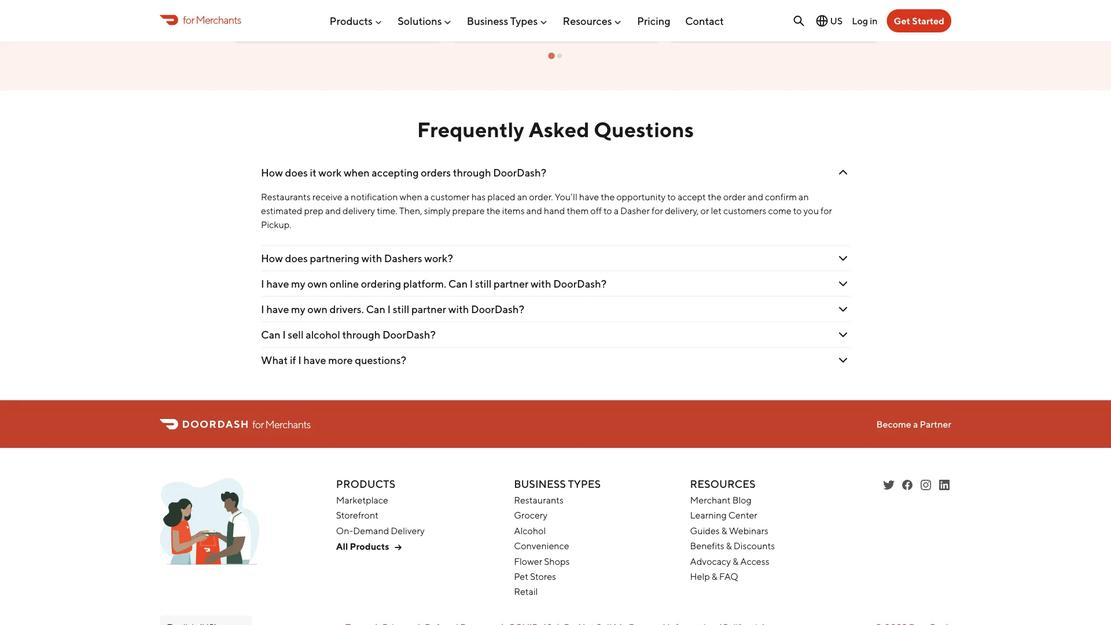 Task type: describe. For each thing, give the bounding box(es) containing it.
partner
[[920, 419, 952, 430]]

alcohol
[[306, 328, 340, 341]]

0 horizontal spatial for merchants
[[183, 13, 241, 26]]

work?
[[424, 252, 453, 264]]

resources link
[[563, 10, 623, 32]]

delivery
[[343, 205, 375, 216]]

log in
[[852, 15, 878, 26]]

flower
[[514, 556, 542, 567]]

dasher
[[620, 205, 650, 216]]

business types link
[[467, 10, 548, 32]]

download the report
[[477, 6, 566, 17]]

0 vertical spatial can
[[448, 277, 468, 290]]

log
[[852, 15, 868, 26]]

retail link
[[514, 586, 538, 597]]

platform.
[[403, 277, 446, 290]]

the up let
[[708, 191, 722, 202]]

a up delivery
[[344, 191, 349, 202]]

read the success story
[[259, 6, 357, 17]]

to left the you
[[793, 205, 802, 216]]

a left dasher
[[614, 205, 619, 216]]

placed
[[487, 191, 516, 202]]

does for it
[[285, 166, 308, 179]]

my for online
[[291, 277, 305, 290]]

story
[[335, 6, 357, 17]]

shops
[[544, 556, 570, 567]]

how for how does it work when accepting orders through doordash?
[[261, 166, 283, 179]]

solutions link
[[398, 10, 452, 32]]

restaurants inside restaurants receive a notification when a customer has placed an order. you'll have the opportunity to accept the order and confirm an estimated prep and delivery time. then, simply prepare the items and hand them off to a dasher for delivery, or let customers come to you for pickup.
[[261, 191, 311, 202]]

convenience link
[[514, 540, 569, 551]]

delivery,
[[665, 205, 699, 216]]

for inside for merchants link
[[183, 13, 194, 26]]

become a partner link
[[877, 419, 952, 430]]

guides & webinars link
[[690, 525, 769, 536]]

partnering
[[310, 252, 359, 264]]

webinars
[[729, 525, 769, 536]]

my for drivers.
[[291, 303, 305, 315]]

come
[[768, 205, 792, 216]]

read the success story link
[[252, 0, 364, 23]]

online
[[330, 277, 359, 290]]

receive
[[312, 191, 342, 202]]

solutions
[[398, 15, 442, 27]]

all products
[[336, 541, 389, 552]]

0 horizontal spatial still
[[393, 303, 409, 315]]

all
[[336, 541, 348, 552]]

items
[[502, 205, 525, 216]]

0 horizontal spatial partner
[[411, 303, 446, 315]]

what to expect
[[695, 6, 761, 17]]

2 an from the left
[[799, 191, 809, 202]]

has
[[472, 191, 486, 202]]

more
[[328, 354, 353, 366]]

drivers.
[[330, 303, 364, 315]]

storefront
[[336, 510, 378, 521]]

0 horizontal spatial with
[[362, 252, 382, 264]]

0 horizontal spatial merchants
[[196, 13, 241, 26]]

1 horizontal spatial still
[[475, 277, 492, 290]]

it
[[310, 166, 316, 179]]

the down placed
[[487, 205, 500, 216]]

what to expect link
[[688, 0, 768, 23]]

faq
[[719, 571, 738, 582]]

what for what to expect
[[695, 6, 719, 17]]

how for how does partnering with dashers work?
[[261, 252, 283, 264]]

how does it work when accepting orders through doordash?
[[261, 166, 546, 179]]

linkedin link
[[938, 478, 952, 492]]

1 vertical spatial merchants
[[265, 418, 311, 430]]

1 an from the left
[[517, 191, 527, 202]]

products inside products link
[[330, 15, 373, 27]]

0 horizontal spatial and
[[325, 205, 341, 216]]

flower shops link
[[514, 556, 570, 567]]

hand
[[544, 205, 565, 216]]

own for drivers.
[[308, 303, 328, 315]]

what for what if i have more questions?
[[261, 354, 288, 366]]

0 vertical spatial partner
[[494, 277, 529, 290]]

in
[[870, 15, 878, 26]]

2 horizontal spatial and
[[748, 191, 763, 202]]

us
[[830, 15, 843, 26]]

confirm
[[765, 191, 797, 202]]

contact
[[685, 15, 724, 27]]

get started
[[894, 15, 945, 26]]

guides
[[690, 525, 720, 536]]

dashers
[[384, 252, 422, 264]]

blog
[[733, 494, 752, 505]]

benefits
[[690, 540, 724, 551]]

for merchants link
[[160, 12, 241, 28]]

read
[[259, 6, 282, 17]]

chevron down image for doordash?
[[836, 302, 850, 316]]

success
[[300, 6, 333, 17]]

accepting
[[372, 166, 419, 179]]

can i sell alcohol through doordash?
[[261, 328, 436, 341]]

become
[[877, 419, 911, 430]]

1 chevron down image from the top
[[836, 251, 850, 265]]

resources for resources
[[563, 15, 612, 27]]

to up delivery,
[[667, 191, 676, 202]]

2 horizontal spatial with
[[531, 277, 551, 290]]

select a slide to show tab list
[[229, 50, 882, 60]]

sell
[[288, 328, 304, 341]]

restaurants receive a notification when a customer has placed an order. you'll have the opportunity to accept the order and confirm an estimated prep and delivery time. then, simply prepare the items and hand them off to a dasher for delivery, or let customers come to you for pickup.
[[261, 191, 832, 230]]

log in link
[[852, 15, 878, 26]]



Task type: vqa. For each thing, say whether or not it's contained in the screenshot.
by-
no



Task type: locate. For each thing, give the bounding box(es) containing it.
alcohol
[[514, 525, 546, 536]]

delivery
[[391, 525, 425, 536]]

advocacy
[[690, 556, 731, 567]]

can down ordering
[[366, 303, 385, 315]]

frequently asked questions
[[417, 117, 694, 142]]

storefront link
[[336, 510, 378, 521]]

and up "customers"
[[748, 191, 763, 202]]

resources inside resources merchant blog learning center guides & webinars benefits & discounts advocacy & access help & faq
[[690, 478, 756, 490]]

0 vertical spatial with
[[362, 252, 382, 264]]

can
[[448, 277, 468, 290], [366, 303, 385, 315], [261, 328, 280, 341]]

& down 'benefits & discounts' link
[[733, 556, 739, 567]]

you'll
[[555, 191, 578, 202]]

0 vertical spatial what
[[695, 6, 719, 17]]

to left the expect
[[721, 6, 730, 17]]

0 horizontal spatial what
[[261, 354, 288, 366]]

to right off
[[604, 205, 612, 216]]

the up off
[[601, 191, 615, 202]]

0 vertical spatial when
[[344, 166, 370, 179]]

chevron down image for what if i have more questions?
[[836, 353, 850, 367]]

prep
[[304, 205, 323, 216]]

pickup.
[[261, 219, 292, 230]]

retail
[[514, 586, 538, 597]]

1 horizontal spatial for merchants
[[252, 418, 311, 430]]

1 vertical spatial resources
[[690, 478, 756, 490]]

2 horizontal spatial can
[[448, 277, 468, 290]]

globe line image
[[815, 14, 829, 28]]

customer
[[431, 191, 470, 202]]

1 vertical spatial through
[[342, 328, 380, 341]]

orders
[[421, 166, 451, 179]]

0 horizontal spatial can
[[261, 328, 280, 341]]

1 vertical spatial for merchants
[[252, 418, 311, 430]]

0 horizontal spatial resources
[[563, 15, 612, 27]]

resources to help you succeed region
[[229, 0, 882, 60]]

contact link
[[685, 10, 724, 32]]

order
[[723, 191, 746, 202]]

through down "drivers."
[[342, 328, 380, 341]]

for
[[183, 13, 194, 26], [652, 205, 663, 216], [821, 205, 832, 216], [252, 418, 264, 430]]

0 vertical spatial for merchants
[[183, 13, 241, 26]]

opportunity
[[617, 191, 666, 202]]

0 horizontal spatial business
[[467, 15, 508, 27]]

grocery
[[514, 510, 548, 521]]

how does partnering with dashers work?
[[261, 252, 453, 264]]

work
[[319, 166, 342, 179]]

1 how from the top
[[261, 166, 283, 179]]

pricing
[[637, 15, 671, 27]]

instagram image
[[919, 478, 933, 492]]

1 vertical spatial what
[[261, 354, 288, 366]]

off
[[591, 205, 602, 216]]

download
[[477, 6, 521, 17]]

0 vertical spatial resources
[[563, 15, 612, 27]]

types for business types restaurants grocery alcohol convenience flower shops pet stores retail
[[568, 478, 601, 490]]

types for business types
[[510, 15, 538, 27]]

business for business types
[[467, 15, 508, 27]]

0 vertical spatial how
[[261, 166, 283, 179]]

business
[[467, 15, 508, 27], [514, 478, 566, 490]]

when for work
[[344, 166, 370, 179]]

the left report
[[523, 6, 537, 17]]

restaurants up estimated
[[261, 191, 311, 202]]

2 my from the top
[[291, 303, 305, 315]]

for merchants
[[183, 13, 241, 26], [252, 418, 311, 430]]

1 vertical spatial products
[[336, 478, 396, 490]]

2 chevron down image from the top
[[836, 328, 850, 342]]

1 horizontal spatial merchants
[[265, 418, 311, 430]]

1 vertical spatial when
[[400, 191, 422, 202]]

resources up select a slide to show tab list
[[563, 15, 612, 27]]

1 does from the top
[[285, 166, 308, 179]]

1 horizontal spatial restaurants
[[514, 494, 564, 505]]

my
[[291, 277, 305, 290], [291, 303, 305, 315]]

2 does from the top
[[285, 252, 308, 264]]

1 horizontal spatial with
[[448, 303, 469, 315]]

1 vertical spatial chevron down image
[[836, 328, 850, 342]]

the
[[284, 6, 298, 17], [523, 6, 537, 17], [601, 191, 615, 202], [708, 191, 722, 202], [487, 205, 500, 216]]

1 my from the top
[[291, 277, 305, 290]]

my up sell
[[291, 303, 305, 315]]

business for business types restaurants grocery alcohol convenience flower shops pet stores retail
[[514, 478, 566, 490]]

demand
[[353, 525, 389, 536]]

have inside restaurants receive a notification when a customer has placed an order. you'll have the opportunity to accept the order and confirm an estimated prep and delivery time. then, simply prepare the items and hand them off to a dasher for delivery, or let customers come to you for pickup.
[[579, 191, 599, 202]]

2 own from the top
[[308, 303, 328, 315]]

what left the expect
[[695, 6, 719, 17]]

pricing link
[[637, 10, 671, 32]]

& left faq
[[712, 571, 718, 582]]

accept
[[678, 191, 706, 202]]

what left if
[[261, 354, 288, 366]]

a up simply
[[424, 191, 429, 202]]

can down work?
[[448, 277, 468, 290]]

have
[[579, 191, 599, 202], [266, 277, 289, 290], [266, 303, 289, 315], [303, 354, 326, 366]]

when up then,
[[400, 191, 422, 202]]

chevron down image for how does it work when accepting orders through doordash?
[[836, 166, 850, 180]]

0 horizontal spatial through
[[342, 328, 380, 341]]

twitter image
[[882, 478, 896, 492]]

prepare
[[452, 205, 485, 216]]

0 vertical spatial still
[[475, 277, 492, 290]]

0 vertical spatial restaurants
[[261, 191, 311, 202]]

0 vertical spatial my
[[291, 277, 305, 290]]

0 vertical spatial chevron down image
[[836, 251, 850, 265]]

resources merchant blog learning center guides & webinars benefits & discounts advocacy & access help & faq
[[690, 478, 775, 582]]

expect
[[732, 6, 761, 17]]

doordash for merchants image
[[160, 478, 259, 571]]

simply
[[424, 205, 451, 216]]

discounts
[[734, 540, 775, 551]]

order.
[[529, 191, 553, 202]]

0 vertical spatial products
[[330, 15, 373, 27]]

1 vertical spatial how
[[261, 252, 283, 264]]

0 horizontal spatial types
[[510, 15, 538, 27]]

chevron down image
[[836, 166, 850, 180], [836, 328, 850, 342], [836, 353, 850, 367]]

does left the partnering
[[285, 252, 308, 264]]

when right "work"
[[344, 166, 370, 179]]

can left sell
[[261, 328, 280, 341]]

restaurants inside business types restaurants grocery alcohol convenience flower shops pet stores retail
[[514, 494, 564, 505]]

chevron down image for can i sell alcohol through doordash?
[[836, 328, 850, 342]]

products link
[[330, 10, 383, 32]]

1 horizontal spatial resources
[[690, 478, 756, 490]]

products
[[330, 15, 373, 27], [336, 478, 396, 490], [350, 541, 389, 552]]

still
[[475, 277, 492, 290], [393, 303, 409, 315]]

to inside region
[[721, 6, 730, 17]]

help
[[690, 571, 710, 582]]

resources for resources merchant blog learning center guides & webinars benefits & discounts advocacy & access help & faq
[[690, 478, 756, 490]]

a
[[344, 191, 349, 202], [424, 191, 429, 202], [614, 205, 619, 216], [913, 419, 918, 430]]

an
[[517, 191, 527, 202], [799, 191, 809, 202]]

how up estimated
[[261, 166, 283, 179]]

0 vertical spatial does
[[285, 166, 308, 179]]

3 chevron down image from the top
[[836, 353, 850, 367]]

restaurants up grocery link
[[514, 494, 564, 505]]

benefits & discounts link
[[690, 540, 775, 551]]

types inside business types restaurants grocery alcohol convenience flower shops pet stores retail
[[568, 478, 601, 490]]

facebook image
[[901, 478, 914, 492]]

1 horizontal spatial what
[[695, 6, 719, 17]]

notification
[[351, 191, 398, 202]]

2 vertical spatial with
[[448, 303, 469, 315]]

1 vertical spatial my
[[291, 303, 305, 315]]

on-demand delivery link
[[336, 525, 425, 536]]

help & faq link
[[690, 571, 738, 582]]

1 horizontal spatial when
[[400, 191, 422, 202]]

1 horizontal spatial through
[[453, 166, 491, 179]]

twitter link
[[882, 478, 896, 492]]

0 vertical spatial chevron down image
[[836, 166, 850, 180]]

does left it
[[285, 166, 308, 179]]

when
[[344, 166, 370, 179], [400, 191, 422, 202]]

&
[[722, 525, 727, 536], [726, 540, 732, 551], [733, 556, 739, 567], [712, 571, 718, 582]]

1 vertical spatial own
[[308, 303, 328, 315]]

marketplace storefront on-demand delivery
[[336, 494, 425, 536]]

2 how from the top
[[261, 252, 283, 264]]

1 horizontal spatial partner
[[494, 277, 529, 290]]

learning
[[690, 510, 727, 521]]

1 vertical spatial restaurants
[[514, 494, 564, 505]]

a left partner
[[913, 419, 918, 430]]

alcohol link
[[514, 525, 546, 536]]

1 vertical spatial still
[[393, 303, 409, 315]]

own for online
[[308, 277, 328, 290]]

0 horizontal spatial when
[[344, 166, 370, 179]]

business inside business types link
[[467, 15, 508, 27]]

0 vertical spatial through
[[453, 166, 491, 179]]

1 chevron down image from the top
[[836, 166, 850, 180]]

partner
[[494, 277, 529, 290], [411, 303, 446, 315]]

1 vertical spatial can
[[366, 303, 385, 315]]

chevron down image for partner
[[836, 277, 850, 291]]

an up items
[[517, 191, 527, 202]]

or
[[701, 205, 709, 216]]

them
[[567, 205, 589, 216]]

an up the you
[[799, 191, 809, 202]]

let
[[711, 205, 722, 216]]

1 horizontal spatial can
[[366, 303, 385, 315]]

2 chevron down image from the top
[[836, 277, 850, 291]]

through up has at top
[[453, 166, 491, 179]]

advocacy & access link
[[690, 556, 769, 567]]

if
[[290, 354, 296, 366]]

download the report link
[[470, 0, 573, 23]]

get
[[894, 15, 910, 26]]

1 vertical spatial partner
[[411, 303, 446, 315]]

and down the receive
[[325, 205, 341, 216]]

2 vertical spatial chevron down image
[[836, 302, 850, 316]]

facebook link
[[901, 478, 914, 492]]

and down order.
[[526, 205, 542, 216]]

on-
[[336, 525, 353, 536]]

you
[[804, 205, 819, 216]]

asked
[[529, 117, 590, 142]]

convenience
[[514, 540, 569, 551]]

my left online
[[291, 277, 305, 290]]

business types restaurants grocery alcohol convenience flower shops pet stores retail
[[514, 478, 601, 597]]

1 vertical spatial does
[[285, 252, 308, 264]]

own up alcohol at the left of the page
[[308, 303, 328, 315]]

center
[[729, 510, 758, 521]]

1 horizontal spatial types
[[568, 478, 601, 490]]

arrow right image
[[391, 541, 405, 554]]

0 vertical spatial business
[[467, 15, 508, 27]]

how down pickup.
[[261, 252, 283, 264]]

own left online
[[308, 277, 328, 290]]

2 vertical spatial products
[[350, 541, 389, 552]]

0 vertical spatial own
[[308, 277, 328, 290]]

pet
[[514, 571, 528, 582]]

1 vertical spatial types
[[568, 478, 601, 490]]

how
[[261, 166, 283, 179], [261, 252, 283, 264]]

0 vertical spatial types
[[510, 15, 538, 27]]

what inside what to expect link
[[695, 6, 719, 17]]

become a partner
[[877, 419, 952, 430]]

then,
[[399, 205, 422, 216]]

& down guides & webinars link
[[726, 540, 732, 551]]

chevron down image
[[836, 251, 850, 265], [836, 277, 850, 291], [836, 302, 850, 316]]

3 chevron down image from the top
[[836, 302, 850, 316]]

2 vertical spatial can
[[261, 328, 280, 341]]

stores
[[530, 571, 556, 582]]

types
[[510, 15, 538, 27], [568, 478, 601, 490]]

linkedin image
[[938, 478, 952, 492]]

when inside restaurants receive a notification when a customer has placed an order. you'll have the opportunity to accept the order and confirm an estimated prep and delivery time. then, simply prepare the items and hand them off to a dasher for delivery, or let customers come to you for pickup.
[[400, 191, 422, 202]]

when for notification
[[400, 191, 422, 202]]

merchant
[[690, 494, 731, 505]]

0 vertical spatial merchants
[[196, 13, 241, 26]]

the right read
[[284, 6, 298, 17]]

i have my own online ordering platform. can i still partner with doordash?
[[261, 277, 607, 290]]

what
[[695, 6, 719, 17], [261, 354, 288, 366]]

0 horizontal spatial restaurants
[[261, 191, 311, 202]]

0 horizontal spatial an
[[517, 191, 527, 202]]

restaurants link
[[514, 494, 564, 505]]

pet stores link
[[514, 571, 556, 582]]

restaurants
[[261, 191, 311, 202], [514, 494, 564, 505]]

1 horizontal spatial and
[[526, 205, 542, 216]]

does for partnering
[[285, 252, 308, 264]]

1 horizontal spatial business
[[514, 478, 566, 490]]

customers
[[723, 205, 767, 216]]

doordash?
[[493, 166, 546, 179], [553, 277, 607, 290], [471, 303, 524, 315], [383, 328, 436, 341]]

1 own from the top
[[308, 277, 328, 290]]

1 vertical spatial chevron down image
[[836, 277, 850, 291]]

business inside business types restaurants grocery alcohol convenience flower shops pet stores retail
[[514, 478, 566, 490]]

marketplace
[[336, 494, 388, 505]]

resources up the "merchant blog" link
[[690, 478, 756, 490]]

2 vertical spatial chevron down image
[[836, 353, 850, 367]]

1 vertical spatial business
[[514, 478, 566, 490]]

& down 'learning center' link at bottom right
[[722, 525, 727, 536]]

grocery link
[[514, 510, 548, 521]]

1 vertical spatial with
[[531, 277, 551, 290]]

1 horizontal spatial an
[[799, 191, 809, 202]]



